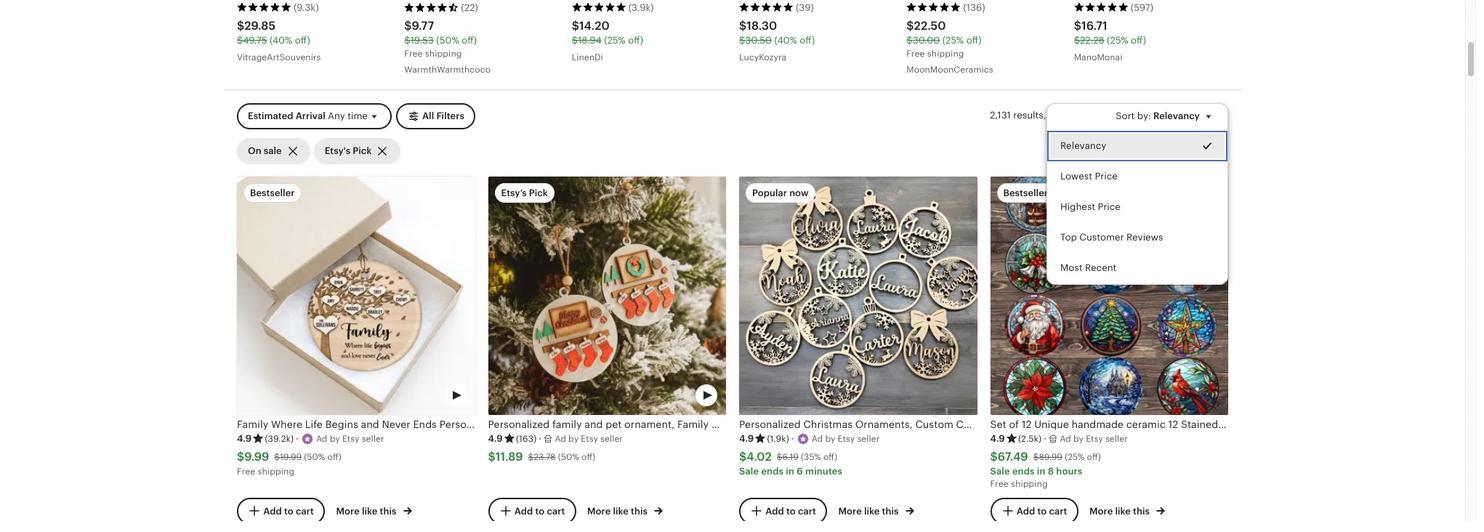 Task type: describe. For each thing, give the bounding box(es) containing it.
all
[[422, 110, 434, 121]]

$ 67.49 $ 89.99 (25% off) sale ends in 8 hours free shipping
[[991, 450, 1101, 489]]

linendi
[[572, 52, 603, 62]]

to for 11.89
[[535, 505, 545, 516]]

2 bestseller from the left
[[1004, 188, 1048, 199]]

(50% for 9.77
[[436, 35, 459, 46]]

all filters
[[422, 110, 464, 121]]

cart for 11.89
[[547, 505, 565, 516]]

off) for 9.77
[[462, 35, 477, 46]]

most
[[1061, 262, 1083, 273]]

a for 9.99
[[316, 434, 322, 444]]

popular
[[752, 188, 787, 199]]

like for 4.02
[[864, 506, 880, 517]]

lowest
[[1061, 170, 1093, 181]]

$ down "(39.2k)"
[[274, 452, 280, 462]]

$ down (2.5k)
[[1034, 452, 1039, 462]]

hours
[[1057, 466, 1083, 477]]

on
[[248, 146, 261, 156]]

1 bestseller from the left
[[250, 188, 295, 199]]

this for 4.02
[[882, 506, 899, 517]]

add for 9.99
[[263, 505, 282, 516]]

free for 22.50
[[907, 48, 925, 59]]

d for 9.99
[[322, 434, 328, 444]]

5 out of 5 stars image for 16.71
[[1074, 2, 1129, 12]]

sale for 67.49
[[991, 466, 1010, 477]]

$ 9.77 $ 19.53 (50% off) free shipping warmthwarmthcoco
[[404, 19, 491, 75]]

$ up 18.94
[[572, 19, 579, 33]]

seller for 4.02
[[857, 434, 880, 444]]

moonmoonceramics
[[907, 64, 994, 75]]

11.89
[[496, 450, 523, 464]]

more like this link for 67.49
[[1090, 503, 1165, 519]]

18.30
[[747, 19, 777, 33]]

(35%
[[801, 452, 821, 462]]

estimated
[[248, 110, 293, 121]]

9.99
[[244, 450, 269, 464]]

(136)
[[963, 2, 985, 13]]

seller for 11.89
[[601, 434, 623, 444]]

4.5 out of 5 stars image
[[404, 2, 459, 12]]

free inside $ 67.49 $ 89.99 (25% off) sale ends in 8 hours free shipping
[[991, 479, 1009, 489]]

$ up the moonmoonceramics
[[907, 35, 913, 46]]

ads
[[1070, 110, 1087, 121]]

$ 11.89 $ 23.78 (50% off)
[[488, 450, 596, 464]]

$ up 49.75
[[237, 19, 244, 33]]

49.75
[[243, 35, 267, 46]]

2,131
[[990, 110, 1011, 121]]

5 out of 5 stars image for 29.85
[[237, 2, 292, 12]]

14.20
[[579, 19, 610, 33]]

9.77
[[412, 19, 434, 33]]

sort by: relevancy
[[1116, 110, 1200, 121]]

sale for 4.02
[[739, 466, 759, 477]]

(1.9k)
[[767, 434, 789, 444]]

with
[[1048, 110, 1067, 121]]

highest price link
[[1048, 192, 1228, 222]]

(163)
[[516, 434, 537, 444]]

30.00
[[913, 35, 940, 46]]

off) for 14.20
[[628, 35, 643, 46]]

in for 4.02
[[786, 466, 795, 477]]

like for 11.89
[[613, 506, 629, 517]]

like for 9.99
[[362, 506, 378, 517]]

recent
[[1085, 262, 1117, 273]]

$ up linendi
[[572, 35, 578, 46]]

etsy's pick
[[501, 188, 548, 199]]

product video element for 9.99
[[237, 177, 475, 415]]

add to cart for 9.99
[[263, 505, 314, 516]]

18.94
[[578, 35, 602, 46]]

23.78
[[534, 452, 556, 462]]

(3.9k)
[[629, 2, 654, 13]]

highest price
[[1061, 201, 1121, 212]]

on sale link
[[237, 138, 310, 165]]

a d by etsy seller for 11.89
[[555, 434, 623, 444]]

personalized family and pet ornament, family christmas ornament, personalized christmas family ornament, 2023 ornament. image
[[488, 177, 726, 415]]

a d by etsy seller for 67.49
[[1060, 434, 1128, 444]]

etsy's
[[325, 146, 351, 156]]

off) for 16.71
[[1131, 35, 1146, 46]]

(40% for 29.85
[[270, 35, 293, 46]]

89.99
[[1039, 452, 1063, 462]]

add to cart button for 11.89
[[488, 498, 576, 521]]

5 out of 5 stars image for 18.30
[[739, 2, 794, 12]]

off) for 22.50
[[967, 35, 982, 46]]

etsy's pick
[[325, 146, 372, 156]]

2 more like this link from the left
[[587, 503, 663, 519]]

estimated arrival any time
[[248, 110, 368, 121]]

most recent
[[1061, 262, 1117, 273]]

sort
[[1116, 110, 1135, 121]]

$ up 19.53
[[404, 19, 412, 33]]

vitrageartsouvenirs
[[237, 52, 321, 62]]

filters
[[436, 110, 464, 121]]

more for 67.49
[[1090, 506, 1113, 517]]

add to cart button for 4.02
[[739, 498, 827, 521]]

$ 4.02 $ 6.19 (35% off) sale ends in 6 minutes
[[739, 450, 843, 477]]

(50% for 11.89
[[558, 452, 579, 462]]

(2.5k)
[[1018, 434, 1042, 444]]

most recent link
[[1048, 253, 1228, 284]]

shipping for 9.77
[[425, 48, 462, 59]]

6.19
[[783, 452, 799, 462]]

personalized christmas ornaments, custom christmas tree decor, wood xmas decor, laser cut names, christmas bauble, gift tags, your logo image
[[739, 177, 977, 415]]

shipping for 9.99
[[258, 467, 295, 477]]

top customer reviews link
[[1048, 222, 1228, 253]]

22.50
[[914, 19, 946, 33]]

ends for 4.02
[[761, 466, 784, 477]]

pick for etsy's pick
[[529, 188, 548, 199]]

4.9 for 4.02
[[739, 433, 754, 444]]

$ left 19.99
[[237, 450, 244, 464]]

more for 11.89
[[587, 506, 611, 517]]

etsy's pick link
[[314, 138, 400, 165]]

warmthwarmthcoco
[[404, 64, 491, 75]]

manomonai
[[1074, 52, 1123, 62]]

· for 4.02
[[792, 433, 794, 444]]

2,131 results, with ads
[[990, 110, 1087, 121]]

set of 12 unique handmade ceramic 12 stained glass look christmas ornaments, christmas 2023 ornament, christmas decoration,holiday gift idea image
[[991, 177, 1229, 415]]

product video element for 11.89
[[488, 177, 726, 415]]

· for 9.99
[[296, 433, 299, 444]]

etsy for 4.02
[[838, 434, 855, 444]]

top
[[1061, 232, 1077, 243]]

etsy for 11.89
[[581, 434, 598, 444]]

shipping for 22.50
[[928, 48, 964, 59]]

any
[[328, 110, 345, 121]]

all filters button
[[396, 103, 475, 129]]

by:
[[1138, 110, 1151, 121]]

$ 9.99 $ 19.99 (50% off) free shipping
[[237, 450, 342, 477]]

add to cart for 11.89
[[514, 505, 565, 516]]

off) for 11.89
[[582, 452, 596, 462]]

19.53
[[410, 35, 434, 46]]

29.85
[[244, 19, 276, 33]]

22.28
[[1080, 35, 1105, 46]]

$ left 23.78
[[488, 450, 496, 464]]

(25% for 14.20
[[604, 35, 626, 46]]



Task type: vqa. For each thing, say whether or not it's contained in the screenshot.


Task type: locate. For each thing, give the bounding box(es) containing it.
relevancy down ads
[[1061, 140, 1107, 151]]

3 a from the left
[[812, 434, 818, 444]]

2 a d by etsy seller from the left
[[555, 434, 623, 444]]

add down '$ 4.02 $ 6.19 (35% off) sale ends in 6 minutes' in the right bottom of the page
[[766, 505, 784, 516]]

by for 9.99
[[330, 434, 340, 444]]

(25% inside the $ 22.50 $ 30.00 (25% off) free shipping moonmoonceramics
[[943, 35, 964, 46]]

highest
[[1061, 201, 1096, 212]]

$ 16.71 $ 22.28 (25% off) manomonai
[[1074, 19, 1146, 62]]

relevancy right by:
[[1154, 110, 1200, 121]]

(40% for 18.30
[[775, 35, 797, 46]]

off) for 18.30
[[800, 35, 815, 46]]

(25% for 67.49
[[1065, 452, 1085, 462]]

more for 9.99
[[336, 506, 360, 517]]

add to cart button down $ 9.99 $ 19.99 (50% off) free shipping
[[237, 498, 325, 521]]

price up top customer reviews
[[1098, 201, 1121, 212]]

16.71
[[1082, 19, 1108, 33]]

free down 67.49
[[991, 479, 1009, 489]]

(39.2k)
[[265, 434, 294, 444]]

3 5 out of 5 stars image from the left
[[739, 2, 794, 12]]

5 out of 5 stars image
[[237, 2, 292, 12], [572, 2, 626, 12], [739, 2, 794, 12], [907, 2, 961, 12], [1074, 2, 1129, 12]]

3 d from the left
[[818, 434, 823, 444]]

a d by etsy seller up 23.78
[[555, 434, 623, 444]]

by for 67.49
[[1074, 434, 1084, 444]]

(25% for 22.50
[[943, 35, 964, 46]]

4 add to cart from the left
[[1017, 505, 1067, 516]]

1 this from the left
[[380, 506, 397, 517]]

sale inside '$ 4.02 $ 6.19 (35% off) sale ends in 6 minutes'
[[739, 466, 759, 477]]

by up hours
[[1074, 434, 1084, 444]]

sale down 67.49
[[991, 466, 1010, 477]]

2 horizontal spatial (50%
[[558, 452, 579, 462]]

off) down '(3.9k)'
[[628, 35, 643, 46]]

off) up vitrageartsouvenirs
[[295, 35, 310, 46]]

4 5 out of 5 stars image from the left
[[907, 2, 961, 12]]

popular now
[[752, 188, 809, 199]]

etsy
[[342, 434, 360, 444], [581, 434, 598, 444], [838, 434, 855, 444], [1086, 434, 1103, 444]]

top customer reviews
[[1061, 232, 1164, 243]]

by up minutes
[[825, 434, 836, 444]]

4.9 up 67.49
[[991, 433, 1005, 444]]

lowest price
[[1061, 170, 1118, 181]]

(50%
[[436, 35, 459, 46], [304, 452, 325, 462], [558, 452, 579, 462]]

4 add from the left
[[1017, 505, 1035, 516]]

cart down 23.78
[[547, 505, 565, 516]]

to for 4.02
[[787, 505, 796, 516]]

2 add to cart from the left
[[514, 505, 565, 516]]

3 like from the left
[[864, 506, 880, 517]]

$ down (163)
[[528, 452, 534, 462]]

4.9 up 11.89
[[488, 433, 503, 444]]

1 more from the left
[[336, 506, 360, 517]]

off) down (22)
[[462, 35, 477, 46]]

add down $ 9.99 $ 19.99 (50% off) free shipping
[[263, 505, 282, 516]]

(50% inside $ 11.89 $ 23.78 (50% off)
[[558, 452, 579, 462]]

off) for 67.49
[[1087, 452, 1101, 462]]

1 (40% from the left
[[270, 35, 293, 46]]

$ up vitrageartsouvenirs
[[237, 35, 243, 46]]

2 a from the left
[[555, 434, 561, 444]]

5 out of 5 stars image up 29.85
[[237, 2, 292, 12]]

(9.3k)
[[294, 2, 319, 13]]

0 horizontal spatial (40%
[[270, 35, 293, 46]]

etsy up minutes
[[838, 434, 855, 444]]

etsy for 9.99
[[342, 434, 360, 444]]

2 by from the left
[[569, 434, 579, 444]]

shipping inside the $ 22.50 $ 30.00 (25% off) free shipping moonmoonceramics
[[928, 48, 964, 59]]

cart for 4.02
[[798, 505, 816, 516]]

$ up 30.50
[[739, 19, 747, 33]]

1 etsy from the left
[[342, 434, 360, 444]]

$ 22.50 $ 30.00 (25% off) free shipping moonmoonceramics
[[907, 19, 994, 75]]

off) for 9.99
[[328, 452, 342, 462]]

3 etsy from the left
[[838, 434, 855, 444]]

add to cart button down 6
[[739, 498, 827, 521]]

lucykozyra
[[739, 52, 787, 62]]

off) up minutes
[[824, 452, 838, 462]]

(40%
[[270, 35, 293, 46], [775, 35, 797, 46]]

1 horizontal spatial (40%
[[775, 35, 797, 46]]

this
[[380, 506, 397, 517], [631, 506, 648, 517], [882, 506, 899, 517], [1133, 506, 1150, 517]]

0 horizontal spatial (50%
[[304, 452, 325, 462]]

by for 11.89
[[569, 434, 579, 444]]

off) down (597)
[[1131, 35, 1146, 46]]

3 seller from the left
[[857, 434, 880, 444]]

8
[[1048, 466, 1054, 477]]

$ left 89.99
[[991, 450, 998, 464]]

(25%
[[604, 35, 626, 46], [943, 35, 964, 46], [1107, 35, 1129, 46], [1065, 452, 1085, 462]]

shipping inside $ 9.99 $ 19.99 (50% off) free shipping
[[258, 467, 295, 477]]

in inside '$ 4.02 $ 6.19 (35% off) sale ends in 6 minutes'
[[786, 466, 795, 477]]

cart for 9.99
[[296, 505, 314, 516]]

4.02
[[747, 450, 772, 464]]

$ 18.30 $ 30.50 (40% off) lucykozyra
[[739, 19, 815, 62]]

more like this for 67.49
[[1090, 506, 1152, 517]]

pick right etsy's
[[529, 188, 548, 199]]

menu
[[1047, 103, 1229, 284]]

more like this for 4.02
[[839, 506, 901, 517]]

pick right etsy's
[[353, 146, 372, 156]]

$ down the (1.9k)
[[777, 452, 783, 462]]

off) inside '$ 4.02 $ 6.19 (35% off) sale ends in 6 minutes'
[[824, 452, 838, 462]]

a d by etsy seller for 4.02
[[812, 434, 880, 444]]

add to cart down the 8
[[1017, 505, 1067, 516]]

free
[[404, 48, 423, 59], [907, 48, 925, 59], [237, 467, 255, 477], [991, 479, 1009, 489]]

family where life begins and never ends personalized 3 inch ceramic christmas ornament with gift box image
[[237, 177, 475, 415]]

1 4.9 from the left
[[237, 433, 252, 444]]

price right lowest
[[1095, 170, 1118, 181]]

3 a d by etsy seller from the left
[[812, 434, 880, 444]]

3 4.9 from the left
[[739, 433, 754, 444]]

more like this for 11.89
[[587, 506, 650, 517]]

2 product video element from the left
[[488, 177, 726, 415]]

a
[[316, 434, 322, 444], [555, 434, 561, 444], [812, 434, 818, 444], [1060, 434, 1066, 444]]

free inside the $ 22.50 $ 30.00 (25% off) free shipping moonmoonceramics
[[907, 48, 925, 59]]

(25% inside $ 14.20 $ 18.94 (25% off) linendi
[[604, 35, 626, 46]]

sale down the 4.02
[[739, 466, 759, 477]]

relevancy
[[1154, 110, 1200, 121], [1061, 140, 1107, 151]]

d up $ 11.89 $ 23.78 (50% off)
[[561, 434, 566, 444]]

pick
[[353, 146, 372, 156], [529, 188, 548, 199]]

free inside $ 9.77 $ 19.53 (50% off) free shipping warmthwarmthcoco
[[404, 48, 423, 59]]

0 vertical spatial price
[[1095, 170, 1118, 181]]

(40% right 30.50
[[775, 35, 797, 46]]

off) inside $ 11.89 $ 23.78 (50% off)
[[582, 452, 596, 462]]

4 cart from the left
[[1049, 505, 1067, 516]]

4 by from the left
[[1074, 434, 1084, 444]]

free for 9.99
[[237, 467, 255, 477]]

add for 67.49
[[1017, 505, 1035, 516]]

now
[[790, 188, 809, 199]]

to for 67.49
[[1038, 505, 1047, 516]]

4.9 up the 4.02
[[739, 433, 754, 444]]

4 to from the left
[[1038, 505, 1047, 516]]

add down 11.89
[[514, 505, 533, 516]]

0 horizontal spatial sale
[[739, 466, 759, 477]]

0 horizontal spatial bestseller
[[250, 188, 295, 199]]

off) inside $ 67.49 $ 89.99 (25% off) sale ends in 8 hours free shipping
[[1087, 452, 1101, 462]]

4 add to cart button from the left
[[991, 498, 1078, 521]]

add to cart button
[[237, 498, 325, 521], [488, 498, 576, 521], [739, 498, 827, 521], [991, 498, 1078, 521]]

1 a d by etsy seller from the left
[[316, 434, 384, 444]]

4.9
[[237, 433, 252, 444], [488, 433, 503, 444], [739, 433, 754, 444], [991, 433, 1005, 444]]

add to cart down $ 11.89 $ 23.78 (50% off)
[[514, 505, 565, 516]]

this for 9.99
[[380, 506, 397, 517]]

(39)
[[796, 2, 814, 13]]

off)
[[295, 35, 310, 46], [462, 35, 477, 46], [628, 35, 643, 46], [800, 35, 815, 46], [967, 35, 982, 46], [1131, 35, 1146, 46], [328, 452, 342, 462], [582, 452, 596, 462], [824, 452, 838, 462], [1087, 452, 1101, 462]]

19.99
[[280, 452, 302, 462]]

add
[[263, 505, 282, 516], [514, 505, 533, 516], [766, 505, 784, 516], [1017, 505, 1035, 516]]

3 more like this link from the left
[[839, 503, 914, 519]]

(50% right 23.78
[[558, 452, 579, 462]]

4 more like this from the left
[[1090, 506, 1152, 517]]

off) inside $ 29.85 $ 49.75 (40% off) vitrageartsouvenirs
[[295, 35, 310, 46]]

in
[[786, 466, 795, 477], [1037, 466, 1046, 477]]

by up $ 9.99 $ 19.99 (50% off) free shipping
[[330, 434, 340, 444]]

2 d from the left
[[561, 434, 566, 444]]

ends inside $ 67.49 $ 89.99 (25% off) sale ends in 8 hours free shipping
[[1013, 466, 1035, 477]]

1 · from the left
[[296, 433, 299, 444]]

2 seller from the left
[[601, 434, 623, 444]]

add to cart button for 67.49
[[991, 498, 1078, 521]]

2 4.9 from the left
[[488, 433, 503, 444]]

(597)
[[1131, 2, 1154, 13]]

this for 67.49
[[1133, 506, 1150, 517]]

(50% right 19.99
[[304, 452, 325, 462]]

$ up "30.00"
[[907, 19, 914, 33]]

3 this from the left
[[882, 506, 899, 517]]

1 more like this from the left
[[336, 506, 399, 517]]

3 by from the left
[[825, 434, 836, 444]]

d
[[322, 434, 328, 444], [561, 434, 566, 444], [818, 434, 823, 444], [1066, 434, 1071, 444]]

more like this link for 4.02
[[839, 503, 914, 519]]

add to cart button down $ 67.49 $ 89.99 (25% off) sale ends in 8 hours free shipping
[[991, 498, 1078, 521]]

(25% inside $ 16.71 $ 22.28 (25% off) manomonai
[[1107, 35, 1129, 46]]

seller for 67.49
[[1106, 434, 1128, 444]]

etsy up $ 67.49 $ 89.99 (25% off) sale ends in 8 hours free shipping
[[1086, 434, 1103, 444]]

5 out of 5 stars image up 14.20
[[572, 2, 626, 12]]

(40% up vitrageartsouvenirs
[[270, 35, 293, 46]]

1 horizontal spatial (50%
[[436, 35, 459, 46]]

add to cart button for 9.99
[[237, 498, 325, 521]]

4 more like this link from the left
[[1090, 503, 1165, 519]]

· right the (1.9k)
[[792, 433, 794, 444]]

more like this link for 9.99
[[336, 503, 412, 519]]

$ 14.20 $ 18.94 (25% off) linendi
[[572, 19, 643, 62]]

1 a from the left
[[316, 434, 322, 444]]

d for 67.49
[[1066, 434, 1071, 444]]

(50% inside $ 9.99 $ 19.99 (50% off) free shipping
[[304, 452, 325, 462]]

add to cart down $ 9.99 $ 19.99 (50% off) free shipping
[[263, 505, 314, 516]]

1 sale from the left
[[739, 466, 759, 477]]

1 vertical spatial relevancy
[[1061, 140, 1107, 151]]

a up 89.99
[[1060, 434, 1066, 444]]

free down "30.00"
[[907, 48, 925, 59]]

shipping down 67.49
[[1011, 479, 1048, 489]]

lowest price link
[[1048, 161, 1228, 192]]

d for 11.89
[[561, 434, 566, 444]]

off) inside $ 16.71 $ 22.28 (25% off) manomonai
[[1131, 35, 1146, 46]]

· for 67.49
[[1044, 433, 1047, 444]]

to
[[284, 505, 294, 516], [535, 505, 545, 516], [787, 505, 796, 516], [1038, 505, 1047, 516]]

(50% for 9.99
[[304, 452, 325, 462]]

1 vertical spatial pick
[[529, 188, 548, 199]]

add for 11.89
[[514, 505, 533, 516]]

a up $ 9.99 $ 19.99 (50% off) free shipping
[[316, 434, 322, 444]]

2 add from the left
[[514, 505, 533, 516]]

4 this from the left
[[1133, 506, 1150, 517]]

67.49
[[998, 450, 1028, 464]]

off) for 29.85
[[295, 35, 310, 46]]

by up $ 11.89 $ 23.78 (50% off)
[[569, 434, 579, 444]]

seller for 9.99
[[362, 434, 384, 444]]

sale inside $ 67.49 $ 89.99 (25% off) sale ends in 8 hours free shipping
[[991, 466, 1010, 477]]

2 this from the left
[[631, 506, 648, 517]]

price for lowest price
[[1095, 170, 1118, 181]]

5 out of 5 stars image up 18.30
[[739, 2, 794, 12]]

product video element
[[237, 177, 475, 415], [488, 177, 726, 415]]

5 out of 5 stars image for 14.20
[[572, 2, 626, 12]]

3 more like this from the left
[[839, 506, 901, 517]]

more like this
[[336, 506, 399, 517], [587, 506, 650, 517], [839, 506, 901, 517], [1090, 506, 1152, 517]]

4 · from the left
[[1044, 433, 1047, 444]]

1 ends from the left
[[761, 466, 784, 477]]

1 product video element from the left
[[237, 177, 475, 415]]

cart down the 8
[[1049, 505, 1067, 516]]

1 in from the left
[[786, 466, 795, 477]]

0 horizontal spatial product video element
[[237, 177, 475, 415]]

4 seller from the left
[[1106, 434, 1128, 444]]

shipping down 19.99
[[258, 467, 295, 477]]

2 add to cart button from the left
[[488, 498, 576, 521]]

d for 4.02
[[818, 434, 823, 444]]

d up $ 9.99 $ 19.99 (50% off) free shipping
[[322, 434, 328, 444]]

sale
[[264, 146, 282, 156]]

1 horizontal spatial sale
[[991, 466, 1010, 477]]

in left the 8
[[1037, 466, 1046, 477]]

1 like from the left
[[362, 506, 378, 517]]

cart down $ 9.99 $ 19.99 (50% off) free shipping
[[296, 505, 314, 516]]

(22)
[[461, 2, 478, 13]]

off) inside $ 18.30 $ 30.50 (40% off) lucykozyra
[[800, 35, 815, 46]]

time
[[348, 110, 368, 121]]

ends down 67.49
[[1013, 466, 1035, 477]]

3 add to cart button from the left
[[739, 498, 827, 521]]

3 cart from the left
[[798, 505, 816, 516]]

2 5 out of 5 stars image from the left
[[572, 2, 626, 12]]

$ up 22.28
[[1074, 19, 1082, 33]]

shipping inside $ 9.77 $ 19.53 (50% off) free shipping warmthwarmthcoco
[[425, 48, 462, 59]]

in inside $ 67.49 $ 89.99 (25% off) sale ends in 8 hours free shipping
[[1037, 466, 1046, 477]]

off) inside the $ 22.50 $ 30.00 (25% off) free shipping moonmoonceramics
[[967, 35, 982, 46]]

0 vertical spatial pick
[[353, 146, 372, 156]]

1 horizontal spatial in
[[1037, 466, 1046, 477]]

4.9 for 9.99
[[237, 433, 252, 444]]

1 5 out of 5 stars image from the left
[[237, 2, 292, 12]]

free down 19.53
[[404, 48, 423, 59]]

1 seller from the left
[[362, 434, 384, 444]]

price for highest price
[[1098, 201, 1121, 212]]

2 more from the left
[[587, 506, 611, 517]]

$ up manomonai
[[1074, 35, 1080, 46]]

4 a d by etsy seller from the left
[[1060, 434, 1128, 444]]

1 d from the left
[[322, 434, 328, 444]]

1 horizontal spatial product video element
[[488, 177, 726, 415]]

(50% inside $ 9.77 $ 19.53 (50% off) free shipping warmthwarmthcoco
[[436, 35, 459, 46]]

$ inside $ 11.89 $ 23.78 (50% off)
[[528, 452, 534, 462]]

4 4.9 from the left
[[991, 433, 1005, 444]]

4.9 for 67.49
[[991, 433, 1005, 444]]

4.9 for 11.89
[[488, 433, 503, 444]]

add to cart down 6
[[766, 505, 816, 516]]

$ down 4.5 out of 5 stars image
[[404, 35, 410, 46]]

2 etsy from the left
[[581, 434, 598, 444]]

(25% right 22.28
[[1107, 35, 1129, 46]]

(25% for 16.71
[[1107, 35, 1129, 46]]

cart for 67.49
[[1049, 505, 1067, 516]]

2 · from the left
[[539, 433, 542, 444]]

add down $ 67.49 $ 89.99 (25% off) sale ends in 8 hours free shipping
[[1017, 505, 1035, 516]]

etsy's
[[501, 188, 527, 199]]

$ up lucykozyra
[[739, 35, 745, 46]]

etsy right "(39.2k)"
[[342, 434, 360, 444]]

to down $ 11.89 $ 23.78 (50% off)
[[535, 505, 545, 516]]

$ 29.85 $ 49.75 (40% off) vitrageartsouvenirs
[[237, 19, 321, 62]]

(50% right 19.53
[[436, 35, 459, 46]]

seller
[[362, 434, 384, 444], [601, 434, 623, 444], [857, 434, 880, 444], [1106, 434, 1128, 444]]

arrival
[[296, 110, 326, 121]]

4 like from the left
[[1116, 506, 1131, 517]]

4 etsy from the left
[[1086, 434, 1103, 444]]

3 add to cart from the left
[[766, 505, 816, 516]]

by
[[330, 434, 340, 444], [569, 434, 579, 444], [825, 434, 836, 444], [1074, 434, 1084, 444]]

·
[[296, 433, 299, 444], [539, 433, 542, 444], [792, 433, 794, 444], [1044, 433, 1047, 444]]

a d by etsy seller up $ 9.99 $ 19.99 (50% off) free shipping
[[316, 434, 384, 444]]

1 horizontal spatial pick
[[529, 188, 548, 199]]

add to cart for 67.49
[[1017, 505, 1067, 516]]

(40% inside $ 29.85 $ 49.75 (40% off) vitrageartsouvenirs
[[270, 35, 293, 46]]

1 to from the left
[[284, 505, 294, 516]]

a d by etsy seller up hours
[[1060, 434, 1128, 444]]

add to cart for 4.02
[[766, 505, 816, 516]]

results,
[[1014, 110, 1047, 121]]

by for 4.02
[[825, 434, 836, 444]]

1 horizontal spatial bestseller
[[1004, 188, 1048, 199]]

off) inside $ 9.77 $ 19.53 (50% off) free shipping warmthwarmthcoco
[[462, 35, 477, 46]]

1 by from the left
[[330, 434, 340, 444]]

(40% inside $ 18.30 $ 30.50 (40% off) lucykozyra
[[775, 35, 797, 46]]

2 more like this from the left
[[587, 506, 650, 517]]

3 to from the left
[[787, 505, 796, 516]]

pick for etsy's pick
[[353, 146, 372, 156]]

5 5 out of 5 stars image from the left
[[1074, 2, 1129, 12]]

a up (35%
[[812, 434, 818, 444]]

like for 67.49
[[1116, 506, 1131, 517]]

· for 11.89
[[539, 433, 542, 444]]

on sale
[[248, 146, 282, 156]]

in for 67.49
[[1037, 466, 1046, 477]]

4 d from the left
[[1066, 434, 1071, 444]]

a d by etsy seller up minutes
[[812, 434, 880, 444]]

relevancy link
[[1048, 130, 1228, 161]]

4 more from the left
[[1090, 506, 1113, 517]]

1 vertical spatial price
[[1098, 201, 1121, 212]]

add for 4.02
[[766, 505, 784, 516]]

4.9 up 9.99
[[237, 433, 252, 444]]

6
[[797, 466, 803, 477]]

3 add from the left
[[766, 505, 784, 516]]

price
[[1095, 170, 1118, 181], [1098, 201, 1121, 212]]

2 in from the left
[[1037, 466, 1046, 477]]

to down '$ 4.02 $ 6.19 (35% off) sale ends in 6 minutes' in the right bottom of the page
[[787, 505, 796, 516]]

pick inside etsy's pick link
[[353, 146, 372, 156]]

to down $ 9.99 $ 19.99 (50% off) free shipping
[[284, 505, 294, 516]]

4 a from the left
[[1060, 434, 1066, 444]]

add to cart button down $ 11.89 $ 23.78 (50% off)
[[488, 498, 576, 521]]

menu containing relevancy
[[1047, 103, 1229, 284]]

customer
[[1080, 232, 1124, 243]]

2 ends from the left
[[1013, 466, 1035, 477]]

more like this for 9.99
[[336, 506, 399, 517]]

reviews
[[1127, 232, 1164, 243]]

5 out of 5 stars image for 22.50
[[907, 2, 961, 12]]

d up (35%
[[818, 434, 823, 444]]

to for 9.99
[[284, 505, 294, 516]]

1 more like this link from the left
[[336, 503, 412, 519]]

d up hours
[[1066, 434, 1071, 444]]

shipping inside $ 67.49 $ 89.99 (25% off) sale ends in 8 hours free shipping
[[1011, 479, 1048, 489]]

shipping up the moonmoonceramics
[[928, 48, 964, 59]]

bestseller
[[250, 188, 295, 199], [1004, 188, 1048, 199]]

(25% right "30.00"
[[943, 35, 964, 46]]

$ left 6.19
[[739, 450, 747, 464]]

3 more from the left
[[839, 506, 862, 517]]

1 add to cart from the left
[[263, 505, 314, 516]]

(25% down 14.20
[[604, 35, 626, 46]]

1 cart from the left
[[296, 505, 314, 516]]

free inside $ 9.99 $ 19.99 (50% off) free shipping
[[237, 467, 255, 477]]

0 vertical spatial relevancy
[[1154, 110, 1200, 121]]

off) for 4.02
[[824, 452, 838, 462]]

minutes
[[806, 466, 843, 477]]

30.50
[[745, 35, 772, 46]]

free down 9.99
[[237, 467, 255, 477]]

off) down the "(39)"
[[800, 35, 815, 46]]

3 · from the left
[[792, 433, 794, 444]]

off) inside $ 9.99 $ 19.99 (50% off) free shipping
[[328, 452, 342, 462]]

0 horizontal spatial in
[[786, 466, 795, 477]]

1 add from the left
[[263, 505, 282, 516]]

(25% inside $ 67.49 $ 89.99 (25% off) sale ends in 8 hours free shipping
[[1065, 452, 1085, 462]]

2 like from the left
[[613, 506, 629, 517]]

in left 6
[[786, 466, 795, 477]]

a up 23.78
[[555, 434, 561, 444]]

2 to from the left
[[535, 505, 545, 516]]

1 horizontal spatial ends
[[1013, 466, 1035, 477]]

off) right 89.99
[[1087, 452, 1101, 462]]

· right (2.5k)
[[1044, 433, 1047, 444]]

2 sale from the left
[[991, 466, 1010, 477]]

more for 4.02
[[839, 506, 862, 517]]

1 add to cart button from the left
[[237, 498, 325, 521]]

0 horizontal spatial ends
[[761, 466, 784, 477]]

1 horizontal spatial relevancy
[[1154, 110, 1200, 121]]

· right (163)
[[539, 433, 542, 444]]

2 cart from the left
[[547, 505, 565, 516]]

a for 67.49
[[1060, 434, 1066, 444]]

2 (40% from the left
[[775, 35, 797, 46]]

5 out of 5 stars image up 22.50
[[907, 2, 961, 12]]

sale
[[739, 466, 759, 477], [991, 466, 1010, 477]]

ends for 67.49
[[1013, 466, 1035, 477]]

0 horizontal spatial pick
[[353, 146, 372, 156]]

cart down 6
[[798, 505, 816, 516]]

0 horizontal spatial relevancy
[[1061, 140, 1107, 151]]

etsy up $ 11.89 $ 23.78 (50% off)
[[581, 434, 598, 444]]

free for 9.77
[[404, 48, 423, 59]]

off) inside $ 14.20 $ 18.94 (25% off) linendi
[[628, 35, 643, 46]]

ends inside '$ 4.02 $ 6.19 (35% off) sale ends in 6 minutes'
[[761, 466, 784, 477]]

a d by etsy seller for 9.99
[[316, 434, 384, 444]]



